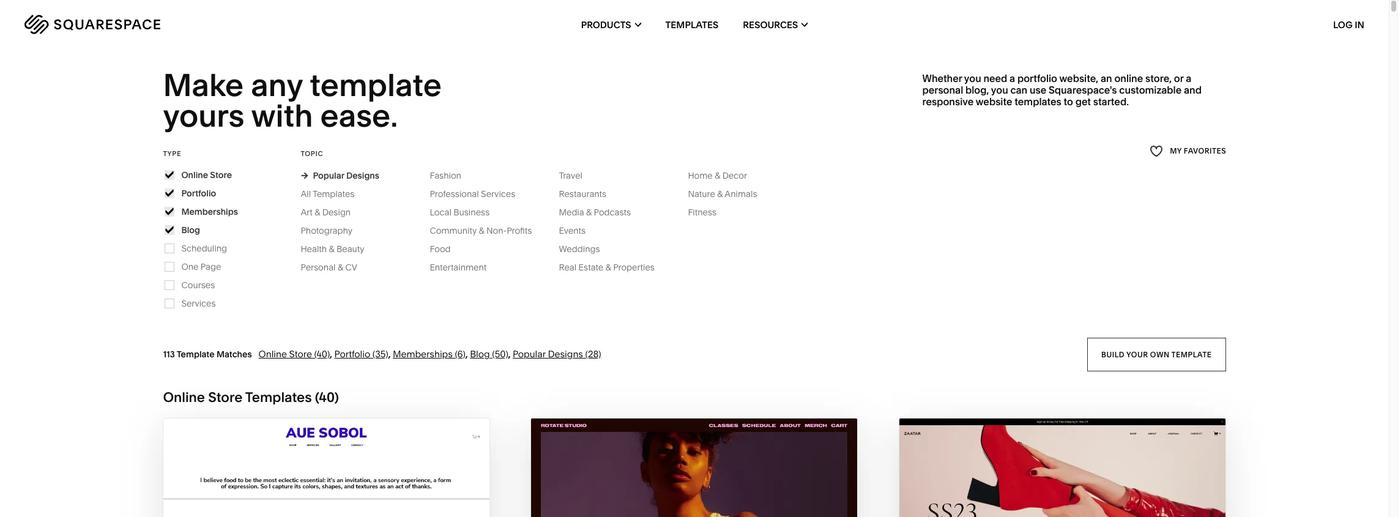 Task type: locate. For each thing, give the bounding box(es) containing it.
squarespace logo image
[[24, 15, 160, 34]]

, left the 'blog (50)' link
[[466, 348, 468, 360]]

online store templates ( 40 )
[[163, 389, 339, 406]]

professional
[[430, 188, 479, 199]]

professional services
[[430, 188, 516, 199]]

blog up scheduling
[[181, 225, 200, 236]]

1 horizontal spatial you
[[992, 84, 1009, 96]]

cv
[[346, 262, 358, 273]]

1 vertical spatial memberships
[[393, 348, 453, 360]]

resources
[[743, 19, 798, 30]]

, left memberships (6) link
[[389, 348, 391, 360]]

0 vertical spatial portfolio
[[181, 188, 216, 199]]

popular right (50)
[[513, 348, 546, 360]]

1 vertical spatial templates
[[313, 188, 355, 199]]

designs up all templates link
[[346, 170, 380, 181]]

popular up all templates
[[313, 170, 344, 181]]

home
[[688, 170, 713, 181]]

aue sobol image
[[164, 419, 490, 517]]

templates
[[1015, 96, 1062, 108]]

all
[[301, 188, 311, 199]]

online for online store templates ( 40 )
[[163, 389, 205, 406]]

(40)
[[314, 348, 330, 360]]

entertainment link
[[430, 262, 499, 273]]

fitness link
[[688, 207, 729, 218]]

podcasts
[[594, 207, 631, 218]]

store
[[210, 169, 232, 180], [289, 348, 312, 360], [208, 389, 243, 406]]

log
[[1334, 19, 1353, 30]]

1 horizontal spatial portfolio
[[335, 348, 371, 360]]

online
[[181, 169, 208, 180], [259, 348, 287, 360], [163, 389, 205, 406]]

with
[[251, 97, 313, 135]]

1 horizontal spatial popular
[[513, 348, 546, 360]]

2 horizontal spatial templates
[[666, 19, 719, 30]]

0 vertical spatial popular
[[313, 170, 344, 181]]

1 horizontal spatial a
[[1187, 72, 1192, 84]]

1 horizontal spatial memberships
[[393, 348, 453, 360]]

media
[[559, 207, 584, 218]]

art & design link
[[301, 207, 363, 218]]

design
[[322, 207, 351, 218]]

properties
[[613, 262, 655, 273]]

0 vertical spatial blog
[[181, 225, 200, 236]]

& right "estate"
[[606, 262, 611, 273]]

& right "home" at top
[[715, 170, 721, 181]]

online for online store
[[181, 169, 208, 180]]

memberships down online store
[[181, 206, 238, 217]]

0 horizontal spatial a
[[1010, 72, 1016, 84]]

0 horizontal spatial popular
[[313, 170, 344, 181]]

& for animals
[[718, 188, 723, 199]]

0 vertical spatial store
[[210, 169, 232, 180]]

art
[[301, 207, 313, 218]]

2 vertical spatial online
[[163, 389, 205, 406]]

,
[[330, 348, 332, 360], [389, 348, 391, 360], [466, 348, 468, 360], [509, 348, 511, 360]]

courses
[[181, 280, 215, 291]]

& for non-
[[479, 225, 485, 236]]

make
[[163, 66, 244, 104]]

1 horizontal spatial templates
[[313, 188, 355, 199]]

1 vertical spatial store
[[289, 348, 312, 360]]

health & beauty link
[[301, 244, 377, 255]]

(35)
[[373, 348, 389, 360]]

need
[[984, 72, 1008, 84]]

my favorites
[[1170, 146, 1227, 156]]

0 horizontal spatial designs
[[346, 170, 380, 181]]

you left can
[[992, 84, 1009, 96]]

0 horizontal spatial memberships
[[181, 206, 238, 217]]

1 vertical spatial template
[[1172, 350, 1212, 359]]

products
[[581, 19, 632, 30]]

template
[[310, 66, 442, 104], [1172, 350, 1212, 359]]

website,
[[1060, 72, 1099, 84]]

1 vertical spatial blog
[[470, 348, 490, 360]]

1 vertical spatial portfolio
[[335, 348, 371, 360]]

beauty
[[337, 244, 365, 255]]

1 horizontal spatial designs
[[548, 348, 583, 360]]

services up business
[[481, 188, 516, 199]]

online for online store (40) , portfolio (35) , memberships (6) , blog (50) , popular designs (28)
[[259, 348, 287, 360]]

online down template
[[163, 389, 205, 406]]

make any template yours with ease.
[[163, 66, 449, 135]]

templates link
[[666, 0, 719, 49]]

1 vertical spatial services
[[181, 298, 216, 309]]

memberships (6) link
[[393, 348, 466, 360]]

1 vertical spatial online
[[259, 348, 287, 360]]

1 , from the left
[[330, 348, 332, 360]]

type
[[163, 149, 181, 158]]

rotate image
[[532, 419, 858, 517]]

animals
[[725, 188, 758, 199]]

& for beauty
[[329, 244, 335, 255]]

whether you need a portfolio website, an online store, or a personal blog, you can use squarespace's customizable and responsive website templates to get started.
[[923, 72, 1202, 108]]

online store (40) link
[[259, 348, 330, 360]]

community & non-profits link
[[430, 225, 544, 236]]

a right need
[[1010, 72, 1016, 84]]

0 vertical spatial online
[[181, 169, 208, 180]]

& right media
[[587, 207, 592, 218]]

&
[[715, 170, 721, 181], [718, 188, 723, 199], [315, 207, 320, 218], [587, 207, 592, 218], [479, 225, 485, 236], [329, 244, 335, 255], [338, 262, 343, 273], [606, 262, 611, 273]]

1 horizontal spatial template
[[1172, 350, 1212, 359]]

1 a from the left
[[1010, 72, 1016, 84]]

& for decor
[[715, 170, 721, 181]]

0 horizontal spatial template
[[310, 66, 442, 104]]

a right or
[[1187, 72, 1192, 84]]

online down 'yours'
[[181, 169, 208, 180]]

designs left (28)
[[548, 348, 583, 360]]

& left non-
[[479, 225, 485, 236]]

one page
[[181, 261, 221, 272]]

you left need
[[965, 72, 982, 84]]

online right matches at the left of the page
[[259, 348, 287, 360]]

health & beauty
[[301, 244, 365, 255]]

fitness
[[688, 207, 717, 218]]

online
[[1115, 72, 1144, 84]]

popular
[[313, 170, 344, 181], [513, 348, 546, 360]]

portfolio down online store
[[181, 188, 216, 199]]

blog
[[181, 225, 200, 236], [470, 348, 490, 360]]

all templates
[[301, 188, 355, 199]]

a
[[1010, 72, 1016, 84], [1187, 72, 1192, 84]]

, left popular designs (28) link
[[509, 348, 511, 360]]

to
[[1064, 96, 1074, 108]]

weddings link
[[559, 244, 613, 255]]

0 horizontal spatial blog
[[181, 225, 200, 236]]

& left cv
[[338, 262, 343, 273]]

& for cv
[[338, 262, 343, 273]]

1 horizontal spatial services
[[481, 188, 516, 199]]

portfolio left (35)
[[335, 348, 371, 360]]

2 vertical spatial templates
[[245, 389, 312, 406]]

personal & cv
[[301, 262, 358, 273]]

portfolio
[[181, 188, 216, 199], [335, 348, 371, 360]]

1 vertical spatial popular
[[513, 348, 546, 360]]

& right nature on the top
[[718, 188, 723, 199]]

0 vertical spatial template
[[310, 66, 442, 104]]

build your own template button
[[1088, 338, 1227, 371]]

or
[[1175, 72, 1184, 84]]

, left 'portfolio (35)' link
[[330, 348, 332, 360]]

0 vertical spatial services
[[481, 188, 516, 199]]

blog right (6)
[[470, 348, 490, 360]]

media & podcasts
[[559, 207, 631, 218]]

0 horizontal spatial you
[[965, 72, 982, 84]]

& right 'art'
[[315, 207, 320, 218]]

an
[[1101, 72, 1113, 84]]

services down courses
[[181, 298, 216, 309]]

media & podcasts link
[[559, 207, 643, 218]]

0 horizontal spatial templates
[[245, 389, 312, 406]]

memberships left (6)
[[393, 348, 453, 360]]

0 horizontal spatial portfolio
[[181, 188, 216, 199]]

nature & animals
[[688, 188, 758, 199]]

2 vertical spatial store
[[208, 389, 243, 406]]

designs
[[346, 170, 380, 181], [548, 348, 583, 360]]

& right 'health'
[[329, 244, 335, 255]]

estate
[[579, 262, 604, 273]]

0 vertical spatial memberships
[[181, 206, 238, 217]]



Task type: vqa. For each thing, say whether or not it's contained in the screenshot.
the Portfolio to the left
yes



Task type: describe. For each thing, give the bounding box(es) containing it.
store for online store (40) , portfolio (35) , memberships (6) , blog (50) , popular designs (28)
[[289, 348, 312, 360]]

all templates link
[[301, 188, 367, 199]]

fashion
[[430, 170, 462, 181]]

online store
[[181, 169, 232, 180]]

personal
[[923, 84, 964, 96]]

113
[[163, 349, 175, 360]]

events
[[559, 225, 586, 236]]

real
[[559, 262, 577, 273]]

entertainment
[[430, 262, 487, 273]]

and
[[1185, 84, 1202, 96]]

template inside make any template yours with ease.
[[310, 66, 442, 104]]

restaurants
[[559, 188, 607, 199]]

yours
[[163, 97, 245, 135]]

started.
[[1094, 96, 1129, 108]]

topic
[[301, 149, 323, 158]]

40
[[319, 389, 335, 406]]

squarespace logo link
[[24, 15, 293, 34]]

food link
[[430, 244, 463, 255]]

any
[[251, 66, 303, 104]]

in
[[1355, 19, 1365, 30]]

my favorites link
[[1150, 143, 1227, 160]]

zaatar element
[[900, 419, 1226, 517]]

scheduling
[[181, 243, 227, 254]]

resources button
[[743, 0, 808, 49]]

matches
[[217, 349, 252, 360]]

)
[[335, 389, 339, 406]]

store for online store
[[210, 169, 232, 180]]

profits
[[507, 225, 532, 236]]

fashion link
[[430, 170, 474, 181]]

non-
[[487, 225, 507, 236]]

portfolio (35) link
[[335, 348, 389, 360]]

template
[[177, 349, 215, 360]]

blog (50) link
[[470, 348, 509, 360]]

zaatar image
[[900, 419, 1226, 517]]

personal
[[301, 262, 336, 273]]

4 , from the left
[[509, 348, 511, 360]]

build your own template
[[1102, 350, 1212, 359]]

(28)
[[586, 348, 602, 360]]

restaurants link
[[559, 188, 619, 199]]

0 horizontal spatial services
[[181, 298, 216, 309]]

blog,
[[966, 84, 990, 96]]

health
[[301, 244, 327, 255]]

aue sobol element
[[164, 419, 490, 517]]

your
[[1127, 350, 1149, 359]]

responsive
[[923, 96, 974, 108]]

home & decor
[[688, 170, 748, 181]]

3 , from the left
[[466, 348, 468, 360]]

rotate element
[[532, 419, 858, 517]]

nature
[[688, 188, 716, 199]]

2 a from the left
[[1187, 72, 1192, 84]]

store,
[[1146, 72, 1172, 84]]

get
[[1076, 96, 1092, 108]]

one
[[181, 261, 199, 272]]

whether
[[923, 72, 963, 84]]

popular designs
[[313, 170, 380, 181]]

online store (40) , portfolio (35) , memberships (6) , blog (50) , popular designs (28)
[[259, 348, 602, 360]]

real estate & properties
[[559, 262, 655, 273]]

local business link
[[430, 207, 502, 218]]

local business
[[430, 207, 490, 218]]

113 template matches
[[163, 349, 252, 360]]

travel link
[[559, 170, 595, 181]]

my
[[1170, 146, 1182, 156]]

portfolio
[[1018, 72, 1058, 84]]

(50)
[[492, 348, 509, 360]]

log             in link
[[1334, 19, 1365, 30]]

template inside button
[[1172, 350, 1212, 359]]

2 , from the left
[[389, 348, 391, 360]]

build
[[1102, 350, 1125, 359]]

community & non-profits
[[430, 225, 532, 236]]

website
[[976, 96, 1013, 108]]

popular designs (28) link
[[513, 348, 602, 360]]

1 vertical spatial designs
[[548, 348, 583, 360]]

art & design
[[301, 207, 351, 218]]

& for podcasts
[[587, 207, 592, 218]]

0 vertical spatial designs
[[346, 170, 380, 181]]

favorites
[[1184, 146, 1227, 156]]

customizable
[[1120, 84, 1182, 96]]

squarespace's
[[1049, 84, 1118, 96]]

events link
[[559, 225, 598, 236]]

travel
[[559, 170, 583, 181]]

business
[[454, 207, 490, 218]]

photography link
[[301, 225, 365, 236]]

store for online store templates ( 40 )
[[208, 389, 243, 406]]

nature & animals link
[[688, 188, 770, 199]]

1 horizontal spatial blog
[[470, 348, 490, 360]]

ease.
[[320, 97, 398, 135]]

weddings
[[559, 244, 600, 255]]

(6)
[[455, 348, 466, 360]]

popular designs link
[[301, 170, 380, 181]]

& for design
[[315, 207, 320, 218]]

log             in
[[1334, 19, 1365, 30]]

food
[[430, 244, 451, 255]]

decor
[[723, 170, 748, 181]]

local
[[430, 207, 452, 218]]

professional services link
[[430, 188, 528, 199]]

0 vertical spatial templates
[[666, 19, 719, 30]]



